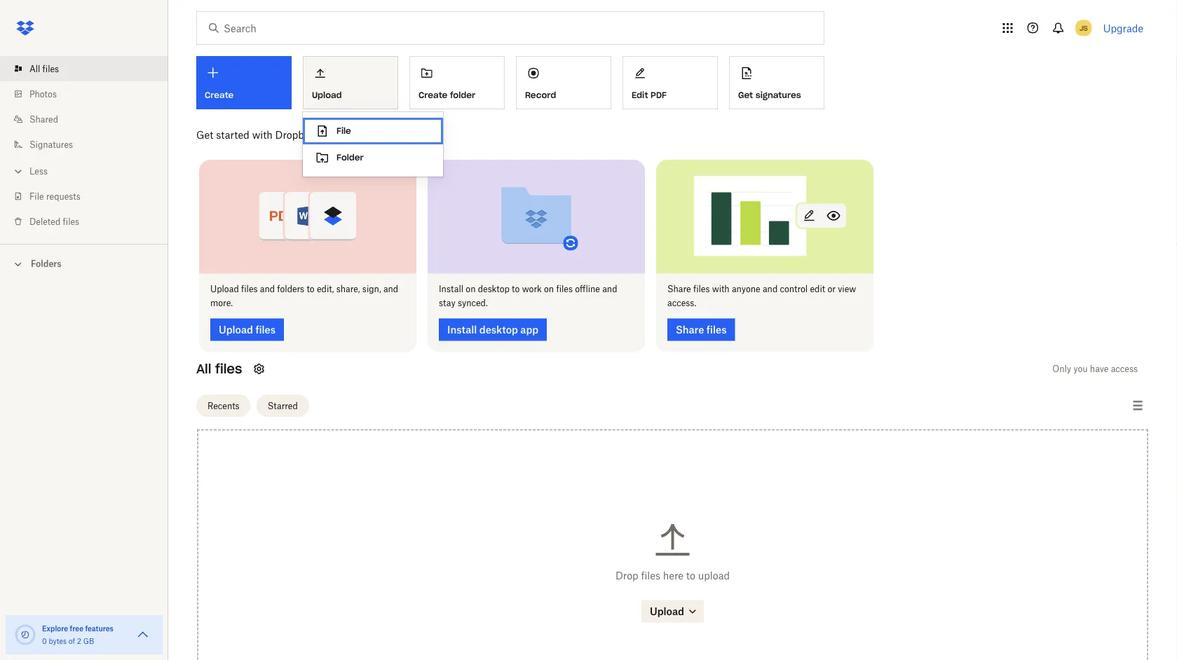 Task type: describe. For each thing, give the bounding box(es) containing it.
to for install on desktop to work on files offline and stay synced.
[[512, 284, 520, 295]]

create
[[419, 90, 448, 101]]

with for files
[[712, 284, 730, 295]]

edit pdf
[[632, 90, 667, 101]]

folder menu item
[[303, 144, 443, 171]]

more.
[[210, 298, 233, 309]]

files up recents
[[215, 361, 242, 377]]

to for drop files here to upload
[[687, 570, 696, 582]]

drop
[[616, 570, 639, 582]]

file requests link
[[11, 184, 168, 209]]

photos link
[[11, 81, 168, 107]]

deleted
[[29, 216, 61, 227]]

upload
[[698, 570, 730, 582]]

all files link
[[11, 56, 168, 81]]

dropbox image
[[11, 14, 39, 42]]

and inside install on desktop to work on files offline and stay synced.
[[603, 284, 618, 295]]

less
[[29, 166, 48, 176]]

control
[[780, 284, 808, 295]]

files inside share files with anyone and control edit or view access.
[[694, 284, 710, 295]]

pdf
[[651, 90, 667, 101]]

create folder
[[419, 90, 476, 101]]

stay
[[439, 298, 456, 309]]

all files inside list item
[[29, 63, 59, 74]]

share,
[[337, 284, 360, 295]]

get started with dropbox
[[196, 129, 315, 141]]

edit
[[810, 284, 826, 295]]

deleted files
[[29, 216, 79, 227]]

upgrade link
[[1104, 22, 1144, 34]]

desktop
[[478, 284, 510, 295]]

file for file
[[337, 126, 351, 136]]

deleted files link
[[11, 209, 168, 234]]

files inside upload files and folders to edit, share, sign, and more.
[[241, 284, 258, 295]]

2 and from the left
[[384, 284, 399, 295]]

starred
[[268, 401, 298, 411]]

have
[[1091, 364, 1109, 375]]

offline
[[575, 284, 600, 295]]

edit pdf button
[[623, 56, 718, 109]]

1 vertical spatial all files
[[196, 361, 242, 377]]

access
[[1112, 364, 1138, 375]]

install
[[439, 284, 464, 295]]

get for get signatures
[[739, 90, 753, 101]]

free
[[70, 625, 83, 633]]

create folder button
[[410, 56, 505, 109]]

only
[[1053, 364, 1072, 375]]

get signatures
[[739, 90, 802, 101]]

get signatures button
[[729, 56, 825, 109]]

synced.
[[458, 298, 488, 309]]

upgrade
[[1104, 22, 1144, 34]]

gb
[[83, 637, 94, 646]]

record
[[525, 90, 556, 101]]

1 on from the left
[[466, 284, 476, 295]]

you
[[1074, 364, 1088, 375]]

folders button
[[0, 253, 168, 274]]

to inside upload files and folders to edit, share, sign, and more.
[[307, 284, 315, 295]]

recents button
[[196, 395, 251, 417]]

anyone
[[732, 284, 761, 295]]

file requests
[[29, 191, 81, 202]]

started
[[216, 129, 250, 141]]

file for file requests
[[29, 191, 44, 202]]

features
[[85, 625, 114, 633]]

1 horizontal spatial all
[[196, 361, 211, 377]]

1 and from the left
[[260, 284, 275, 295]]

here
[[663, 570, 684, 582]]

requests
[[46, 191, 81, 202]]



Task type: locate. For each thing, give the bounding box(es) containing it.
on right work
[[544, 284, 554, 295]]

files inside install on desktop to work on files offline and stay synced.
[[557, 284, 573, 295]]

files up photos
[[42, 63, 59, 74]]

0 vertical spatial get
[[739, 90, 753, 101]]

0 vertical spatial with
[[252, 129, 273, 141]]

of
[[69, 637, 75, 646]]

1 horizontal spatial file
[[337, 126, 351, 136]]

1 horizontal spatial get
[[739, 90, 753, 101]]

upload for upload
[[312, 90, 342, 101]]

to left the "edit,"
[[307, 284, 315, 295]]

recents
[[208, 401, 240, 411]]

1 horizontal spatial to
[[512, 284, 520, 295]]

to right here
[[687, 570, 696, 582]]

edit,
[[317, 284, 334, 295]]

0 horizontal spatial to
[[307, 284, 315, 295]]

quota usage element
[[14, 624, 36, 647]]

1 vertical spatial get
[[196, 129, 213, 141]]

2
[[77, 637, 81, 646]]

0
[[42, 637, 47, 646]]

get inside button
[[739, 90, 753, 101]]

folders
[[31, 259, 61, 269]]

folder
[[450, 90, 476, 101]]

1 vertical spatial upload
[[210, 284, 239, 295]]

only you have access
[[1053, 364, 1138, 375]]

get
[[739, 90, 753, 101], [196, 129, 213, 141]]

bytes
[[49, 637, 67, 646]]

all files up recents
[[196, 361, 242, 377]]

upload inside upload files and folders to edit, share, sign, and more.
[[210, 284, 239, 295]]

file menu item
[[303, 118, 443, 144]]

2 horizontal spatial to
[[687, 570, 696, 582]]

with left anyone
[[712, 284, 730, 295]]

install on desktop to work on files offline and stay synced.
[[439, 284, 618, 309]]

and inside share files with anyone and control edit or view access.
[[763, 284, 778, 295]]

share
[[668, 284, 691, 295]]

0 vertical spatial upload
[[312, 90, 342, 101]]

4 and from the left
[[763, 284, 778, 295]]

all up photos
[[29, 63, 40, 74]]

all
[[29, 63, 40, 74], [196, 361, 211, 377]]

0 horizontal spatial with
[[252, 129, 273, 141]]

file down less
[[29, 191, 44, 202]]

upload up the more.
[[210, 284, 239, 295]]

0 horizontal spatial all
[[29, 63, 40, 74]]

on up synced.
[[466, 284, 476, 295]]

shared link
[[11, 107, 168, 132]]

get for get started with dropbox
[[196, 129, 213, 141]]

all files list item
[[0, 56, 168, 81]]

files right deleted
[[63, 216, 79, 227]]

and left "control" on the top right of page
[[763, 284, 778, 295]]

with right started at left
[[252, 129, 273, 141]]

on
[[466, 284, 476, 295], [544, 284, 554, 295]]

and left the folders
[[260, 284, 275, 295]]

signatures link
[[11, 132, 168, 157]]

get left signatures
[[739, 90, 753, 101]]

file
[[337, 126, 351, 136], [29, 191, 44, 202]]

3 and from the left
[[603, 284, 618, 295]]

explore free features 0 bytes of 2 gb
[[42, 625, 114, 646]]

0 vertical spatial all
[[29, 63, 40, 74]]

files
[[42, 63, 59, 74], [63, 216, 79, 227], [241, 284, 258, 295], [557, 284, 573, 295], [694, 284, 710, 295], [215, 361, 242, 377], [641, 570, 661, 582]]

upload for upload files and folders to edit, share, sign, and more.
[[210, 284, 239, 295]]

files inside list item
[[42, 63, 59, 74]]

explore
[[42, 625, 68, 633]]

0 horizontal spatial upload
[[210, 284, 239, 295]]

drop files here to upload
[[616, 570, 730, 582]]

edit
[[632, 90, 648, 101]]

1 horizontal spatial on
[[544, 284, 554, 295]]

list containing all files
[[0, 48, 168, 244]]

files left the folders
[[241, 284, 258, 295]]

work
[[522, 284, 542, 295]]

to inside install on desktop to work on files offline and stay synced.
[[512, 284, 520, 295]]

0 horizontal spatial file
[[29, 191, 44, 202]]

upload button
[[303, 56, 398, 109]]

0 vertical spatial file
[[337, 126, 351, 136]]

and right offline
[[603, 284, 618, 295]]

upload files and folders to edit, share, sign, and more.
[[210, 284, 399, 309]]

upload up dropbox on the left top of the page
[[312, 90, 342, 101]]

starred button
[[256, 395, 309, 417]]

0 horizontal spatial on
[[466, 284, 476, 295]]

list
[[0, 48, 168, 244]]

1 horizontal spatial with
[[712, 284, 730, 295]]

signatures
[[756, 90, 802, 101]]

all files
[[29, 63, 59, 74], [196, 361, 242, 377]]

to left work
[[512, 284, 520, 295]]

to
[[307, 284, 315, 295], [512, 284, 520, 295], [687, 570, 696, 582]]

or
[[828, 284, 836, 295]]

1 vertical spatial with
[[712, 284, 730, 295]]

view
[[838, 284, 857, 295]]

upload
[[312, 90, 342, 101], [210, 284, 239, 295]]

upload inside dropdown button
[[312, 90, 342, 101]]

file up 'folder'
[[337, 126, 351, 136]]

all up recents
[[196, 361, 211, 377]]

and
[[260, 284, 275, 295], [384, 284, 399, 295], [603, 284, 618, 295], [763, 284, 778, 295]]

record button
[[516, 56, 612, 109]]

photos
[[29, 89, 57, 99]]

folders
[[277, 284, 304, 295]]

2 on from the left
[[544, 284, 554, 295]]

files left here
[[641, 570, 661, 582]]

file inside menu item
[[337, 126, 351, 136]]

signatures
[[29, 139, 73, 150]]

share files with anyone and control edit or view access.
[[668, 284, 857, 309]]

0 vertical spatial all files
[[29, 63, 59, 74]]

with
[[252, 129, 273, 141], [712, 284, 730, 295]]

with inside share files with anyone and control edit or view access.
[[712, 284, 730, 295]]

get left started at left
[[196, 129, 213, 141]]

files left offline
[[557, 284, 573, 295]]

all files up photos
[[29, 63, 59, 74]]

shared
[[29, 114, 58, 125]]

1 vertical spatial all
[[196, 361, 211, 377]]

folder
[[337, 152, 364, 163]]

with for started
[[252, 129, 273, 141]]

1 vertical spatial file
[[29, 191, 44, 202]]

1 horizontal spatial upload
[[312, 90, 342, 101]]

and right the sign,
[[384, 284, 399, 295]]

less image
[[11, 164, 25, 179]]

sign,
[[363, 284, 381, 295]]

dropbox
[[275, 129, 315, 141]]

all inside all files link
[[29, 63, 40, 74]]

files right share
[[694, 284, 710, 295]]

0 horizontal spatial all files
[[29, 63, 59, 74]]

access.
[[668, 298, 697, 309]]

0 horizontal spatial get
[[196, 129, 213, 141]]

1 horizontal spatial all files
[[196, 361, 242, 377]]



Task type: vqa. For each thing, say whether or not it's contained in the screenshot.
the Folder menu item
yes



